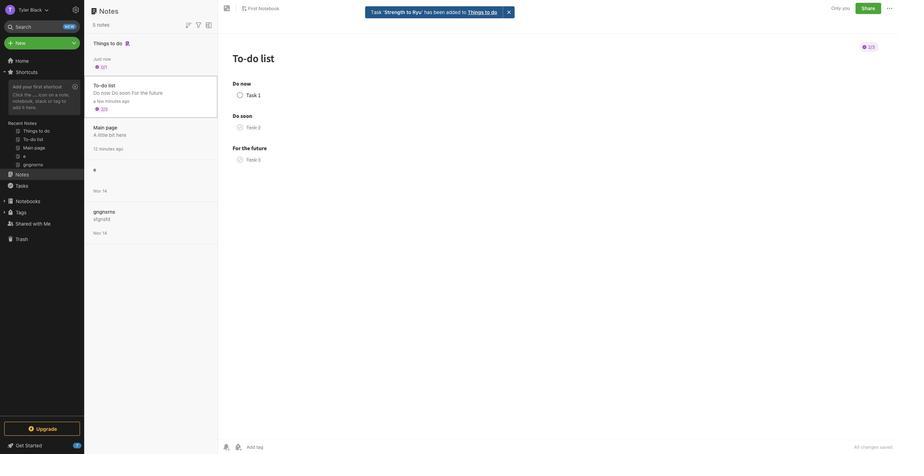 Task type: vqa. For each thing, say whether or not it's contained in the screenshot.
Contains
no



Task type: describe. For each thing, give the bounding box(es) containing it.
only
[[832, 5, 841, 11]]

new search field
[[9, 20, 77, 33]]

ryu
[[413, 9, 422, 15]]

to inside note list element
[[110, 40, 115, 46]]

or
[[48, 98, 52, 104]]

here
[[116, 132, 126, 138]]

a inside note list element
[[93, 98, 96, 104]]

first
[[248, 5, 257, 11]]

...
[[32, 92, 37, 98]]

new button
[[4, 37, 80, 49]]

click
[[13, 92, 23, 98]]

new
[[15, 40, 26, 46]]

Add filters field
[[194, 20, 203, 29]]

7
[[76, 443, 78, 448]]

notes link
[[0, 169, 84, 180]]

tyler black
[[19, 7, 42, 12]]

first
[[33, 84, 42, 89]]

just now
[[93, 56, 111, 62]]

add filters image
[[194, 21, 203, 29]]

main page a little bit here
[[93, 124, 126, 138]]

home
[[15, 58, 29, 64]]

Search text field
[[9, 20, 75, 33]]

add tag image
[[234, 443, 243, 451]]

1 horizontal spatial do
[[116, 40, 122, 46]]

notes inside notes link
[[15, 171, 29, 177]]

note window element
[[218, 0, 898, 454]]

12 minutes ago
[[93, 146, 123, 151]]

stack
[[35, 98, 47, 104]]

group containing add your first shortcut
[[0, 78, 84, 172]]

things to do
[[93, 40, 122, 46]]

all
[[855, 444, 860, 450]]

add a reminder image
[[222, 443, 231, 451]]

nov 14 for gngnsrns
[[93, 230, 107, 236]]

View options field
[[203, 20, 213, 29]]

main
[[93, 124, 105, 130]]

added
[[446, 9, 461, 15]]

the inside to-do list do now do soon for the future
[[141, 90, 148, 96]]

note,
[[59, 92, 70, 98]]

little
[[98, 132, 108, 138]]

0/1
[[101, 64, 107, 70]]

to-
[[93, 82, 101, 88]]

only you
[[832, 5, 850, 11]]

shared
[[15, 221, 31, 227]]

tasks button
[[0, 180, 84, 191]]

Account field
[[0, 3, 49, 17]]

tags
[[16, 209, 26, 215]]

More actions field
[[886, 3, 894, 14]]

shared with me link
[[0, 218, 84, 229]]

notebooks
[[16, 198, 40, 204]]

task
[[371, 9, 382, 15]]

expand notebooks image
[[2, 198, 7, 204]]

to inside icon on a note, notebook, stack or tag to add it here.
[[62, 98, 66, 104]]

2/3
[[101, 107, 108, 112]]

gngnsrns
[[93, 209, 115, 215]]

1 ' from the left
[[383, 9, 385, 15]]

Add tag field
[[246, 444, 299, 450]]

things inside note list element
[[93, 40, 109, 46]]

new
[[65, 24, 74, 29]]

shortcuts button
[[0, 66, 84, 78]]

your
[[23, 84, 32, 89]]

on
[[49, 92, 54, 98]]

5
[[93, 22, 96, 28]]

notes inside note list element
[[99, 7, 119, 15]]

now inside to-do list do now do soon for the future
[[101, 90, 110, 96]]

expand note image
[[223, 4, 231, 13]]

2 do from the left
[[112, 90, 118, 96]]

notebook,
[[13, 98, 34, 104]]

to-do list do now do soon for the future
[[93, 82, 163, 96]]

all changes saved
[[855, 444, 893, 450]]

started
[[25, 443, 42, 449]]

bit
[[109, 132, 115, 138]]

1 vertical spatial minutes
[[99, 146, 115, 151]]



Task type: locate. For each thing, give the bounding box(es) containing it.
12
[[93, 146, 98, 151]]

group
[[0, 78, 84, 172]]

shortcut
[[43, 84, 62, 89]]

a few minutes ago
[[93, 98, 129, 104]]

nov for gngnsrns
[[93, 230, 101, 236]]

1 vertical spatial nov
[[93, 230, 101, 236]]

2 nov 14 from the top
[[93, 230, 107, 236]]

the
[[141, 90, 148, 96], [24, 92, 31, 98]]

the left the ...
[[24, 92, 31, 98]]

2 nov from the top
[[93, 230, 101, 236]]

e
[[93, 167, 96, 172]]

expand tags image
[[2, 210, 7, 215]]

black
[[30, 7, 42, 12]]

now down list
[[101, 90, 110, 96]]

0 vertical spatial things
[[468, 9, 484, 15]]

the right for
[[141, 90, 148, 96]]

2 14 from the top
[[102, 230, 107, 236]]

things up just now
[[93, 40, 109, 46]]

the inside 'group'
[[24, 92, 31, 98]]

with
[[33, 221, 42, 227]]

tree
[[0, 55, 84, 416]]

been
[[434, 9, 445, 15]]

0 vertical spatial a
[[55, 92, 58, 98]]

14
[[102, 188, 107, 194], [102, 230, 107, 236]]

14 for gngnsrns
[[102, 230, 107, 236]]

first notebook
[[248, 5, 279, 11]]

minutes up 2/3 in the left of the page
[[105, 98, 121, 104]]

add your first shortcut
[[13, 84, 62, 89]]

2 vertical spatial do
[[101, 82, 107, 88]]

get
[[16, 443, 24, 449]]

1 14 from the top
[[102, 188, 107, 194]]

nov 14 up gngnsrns
[[93, 188, 107, 194]]

do
[[93, 90, 100, 96], [112, 90, 118, 96]]

0 vertical spatial nov 14
[[93, 188, 107, 194]]

sfgnsfd
[[93, 216, 110, 222]]

tag
[[54, 98, 60, 104]]

gngnsrns sfgnsfd
[[93, 209, 115, 222]]

click to collapse image
[[82, 441, 87, 450]]

first notebook button
[[239, 4, 282, 13]]

1 vertical spatial 14
[[102, 230, 107, 236]]

14 for e
[[102, 188, 107, 194]]

1 horizontal spatial things
[[468, 9, 484, 15]]

0 vertical spatial ago
[[122, 98, 129, 104]]

a inside icon on a note, notebook, stack or tag to add it here.
[[55, 92, 58, 98]]

1 vertical spatial nov 14
[[93, 230, 107, 236]]

click the ...
[[13, 92, 37, 98]]

notebooks link
[[0, 195, 84, 207]]

1 vertical spatial a
[[93, 98, 96, 104]]

ago
[[122, 98, 129, 104], [116, 146, 123, 151]]

more actions image
[[886, 4, 894, 13]]

list
[[108, 82, 115, 88]]

nov
[[93, 188, 101, 194], [93, 230, 101, 236]]

a
[[55, 92, 58, 98], [93, 98, 96, 104]]

notes inside 'group'
[[24, 120, 37, 126]]

2 vertical spatial notes
[[15, 171, 29, 177]]

future
[[149, 90, 163, 96]]

Note Editor text field
[[218, 34, 898, 440]]

share button
[[856, 3, 882, 14]]

' right task
[[383, 9, 385, 15]]

it
[[22, 105, 25, 110]]

tree containing home
[[0, 55, 84, 416]]

1 horizontal spatial '
[[422, 9, 423, 15]]

for
[[132, 90, 139, 96]]

here.
[[26, 105, 37, 110]]

0 horizontal spatial '
[[383, 9, 385, 15]]

has
[[425, 9, 433, 15]]

1 do from the left
[[93, 90, 100, 96]]

1 vertical spatial ago
[[116, 146, 123, 151]]

14 down sfgnsfd at the left top of the page
[[102, 230, 107, 236]]

now up '0/1'
[[103, 56, 111, 62]]

page
[[106, 124, 117, 130]]

notes
[[97, 22, 110, 28]]

notes
[[99, 7, 119, 15], [24, 120, 37, 126], [15, 171, 29, 177]]

upgrade button
[[4, 422, 80, 436]]

things
[[468, 9, 484, 15], [93, 40, 109, 46]]

nov 14
[[93, 188, 107, 194], [93, 230, 107, 236]]

1 horizontal spatial a
[[93, 98, 96, 104]]

few
[[97, 98, 104, 104]]

to
[[407, 9, 412, 15], [462, 9, 467, 15], [485, 9, 490, 15], [110, 40, 115, 46], [62, 98, 66, 104]]

minutes
[[105, 98, 121, 104], [99, 146, 115, 151]]

do inside to-do list do now do soon for the future
[[101, 82, 107, 88]]

soon
[[119, 90, 130, 96]]

'
[[383, 9, 385, 15], [422, 9, 423, 15]]

get started
[[16, 443, 42, 449]]

0 horizontal spatial a
[[55, 92, 58, 98]]

shortcuts
[[16, 69, 38, 75]]

share
[[862, 5, 876, 11]]

2 ' from the left
[[422, 9, 423, 15]]

add
[[13, 84, 21, 89]]

0 horizontal spatial do
[[101, 82, 107, 88]]

0 vertical spatial 14
[[102, 188, 107, 194]]

do down "to-" on the left top of the page
[[93, 90, 100, 96]]

notes up notes
[[99, 7, 119, 15]]

strength
[[385, 9, 405, 15]]

changes
[[861, 444, 879, 450]]

just
[[93, 56, 102, 62]]

recent
[[8, 120, 23, 126]]

1 vertical spatial now
[[101, 90, 110, 96]]

icon
[[38, 92, 47, 98]]

1 nov from the top
[[93, 188, 101, 194]]

0 vertical spatial nov
[[93, 188, 101, 194]]

icon on a note, notebook, stack or tag to add it here.
[[13, 92, 70, 110]]

0 horizontal spatial do
[[93, 90, 100, 96]]

shared with me
[[15, 221, 51, 227]]

things right added
[[468, 9, 484, 15]]

ago down the soon
[[122, 98, 129, 104]]

0 vertical spatial do
[[491, 9, 497, 15]]

now
[[103, 56, 111, 62], [101, 90, 110, 96]]

0 vertical spatial notes
[[99, 7, 119, 15]]

do
[[491, 9, 497, 15], [116, 40, 122, 46], [101, 82, 107, 88]]

5 notes
[[93, 22, 110, 28]]

notes right recent
[[24, 120, 37, 126]]

0 horizontal spatial things
[[93, 40, 109, 46]]

nov down sfgnsfd at the left top of the page
[[93, 230, 101, 236]]

home link
[[0, 55, 84, 66]]

notebook
[[259, 5, 279, 11]]

minutes right 12 at the top left of the page
[[99, 146, 115, 151]]

do down list
[[112, 90, 118, 96]]

1 vertical spatial do
[[116, 40, 122, 46]]

saved
[[880, 444, 893, 450]]

1 vertical spatial things
[[93, 40, 109, 46]]

Sort options field
[[184, 20, 193, 29]]

nov 14 down sfgnsfd at the left top of the page
[[93, 230, 107, 236]]

2 horizontal spatial do
[[491, 9, 497, 15]]

add
[[13, 105, 21, 110]]

tasks
[[15, 183, 28, 189]]

a right on
[[55, 92, 58, 98]]

trash link
[[0, 233, 84, 245]]

task ' strength to ryu ' has been added to things to do
[[371, 9, 497, 15]]

0 horizontal spatial the
[[24, 92, 31, 98]]

' left has
[[422, 9, 423, 15]]

Help and Learning task checklist field
[[0, 440, 84, 451]]

ago down here
[[116, 146, 123, 151]]

note list element
[[84, 0, 218, 454]]

me
[[44, 221, 51, 227]]

tags button
[[0, 207, 84, 218]]

1 horizontal spatial do
[[112, 90, 118, 96]]

a
[[93, 132, 97, 138]]

things to do link
[[468, 9, 497, 15]]

nov for e
[[93, 188, 101, 194]]

trash
[[15, 236, 28, 242]]

0 vertical spatial minutes
[[105, 98, 121, 104]]

nov down e
[[93, 188, 101, 194]]

1 horizontal spatial the
[[141, 90, 148, 96]]

you
[[843, 5, 850, 11]]

settings image
[[72, 6, 80, 14]]

1 nov 14 from the top
[[93, 188, 107, 194]]

recent notes
[[8, 120, 37, 126]]

0 vertical spatial now
[[103, 56, 111, 62]]

14 up gngnsrns
[[102, 188, 107, 194]]

a left few on the left top
[[93, 98, 96, 104]]

nov 14 for e
[[93, 188, 107, 194]]

notes up tasks
[[15, 171, 29, 177]]

1 vertical spatial notes
[[24, 120, 37, 126]]

tyler
[[19, 7, 29, 12]]



